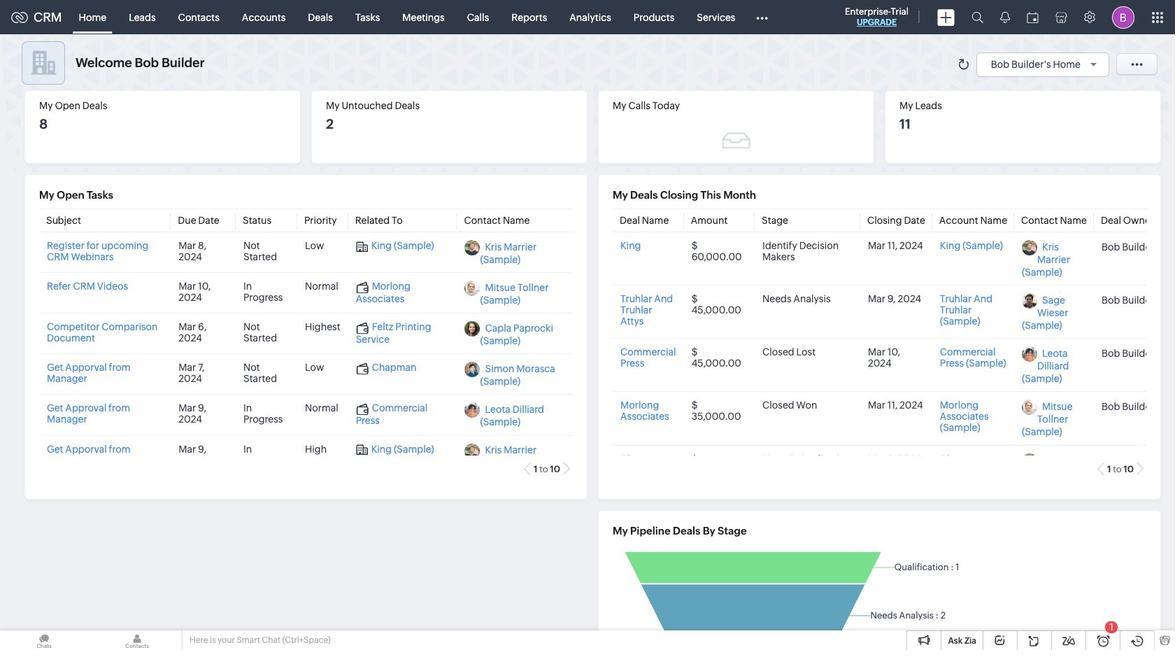 Task type: describe. For each thing, give the bounding box(es) containing it.
profile element
[[1104, 0, 1144, 34]]

logo image
[[11, 12, 28, 23]]

create menu element
[[929, 0, 964, 34]]

search element
[[964, 0, 992, 34]]

calendar image
[[1027, 12, 1039, 23]]

profile image
[[1113, 6, 1135, 28]]



Task type: vqa. For each thing, say whether or not it's contained in the screenshot.
the Contacts image
yes



Task type: locate. For each thing, give the bounding box(es) containing it.
create menu image
[[938, 9, 955, 26]]

contacts image
[[93, 631, 181, 650]]

signals image
[[1001, 11, 1011, 23]]

search image
[[972, 11, 984, 23]]

chats image
[[0, 631, 88, 650]]

signals element
[[992, 0, 1019, 34]]

Other Modules field
[[747, 6, 777, 28]]



